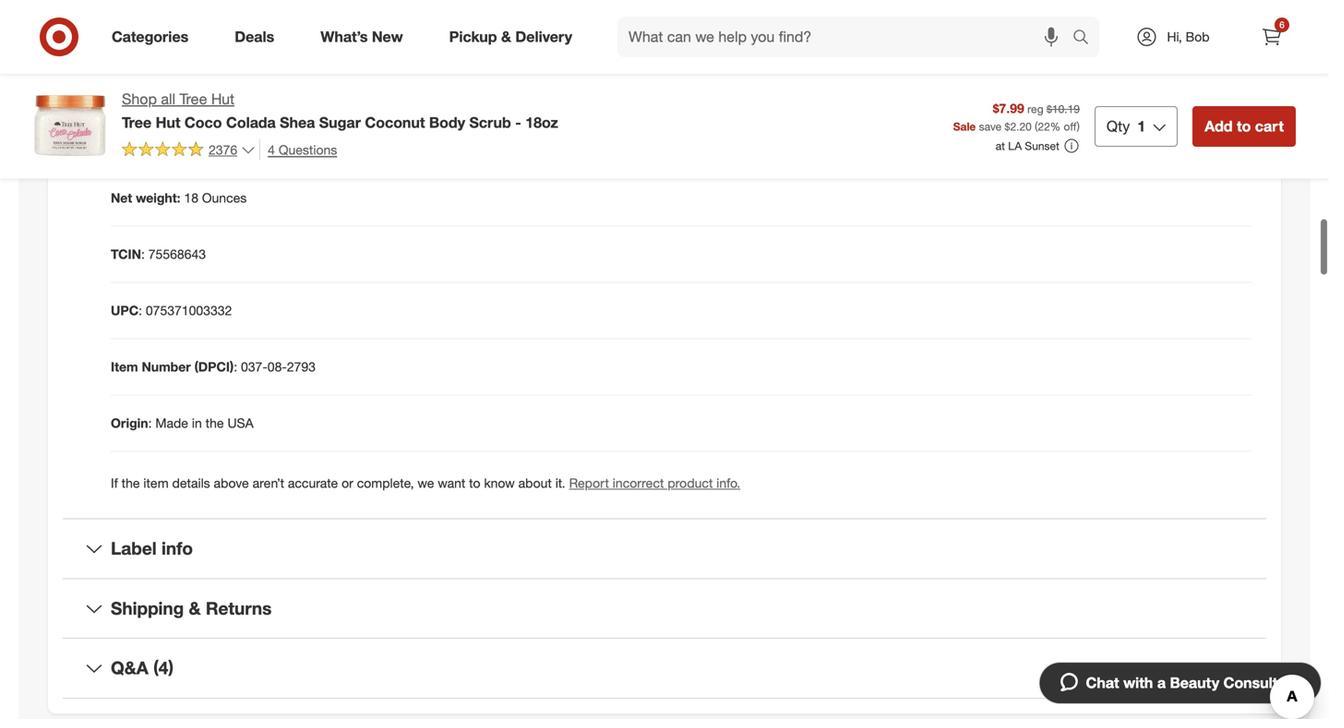 Task type: describe. For each thing, give the bounding box(es) containing it.
report
[[569, 475, 609, 491]]

shop all tree hut tree hut coco colada shea sugar coconut body scrub - 18oz
[[122, 90, 558, 131]]

combination
[[322, 134, 396, 150]]

a
[[1158, 674, 1166, 692]]

to inside "add to cart" button
[[1237, 117, 1252, 135]]

info.
[[717, 475, 741, 491]]

item
[[144, 475, 169, 491]]

save
[[979, 119, 1002, 133]]

08-
[[268, 359, 287, 375]]

ounces
[[202, 190, 247, 206]]

upc
[[111, 303, 139, 319]]

shea
[[280, 113, 315, 131]]

search
[[1065, 30, 1109, 48]]

softening,
[[216, 77, 275, 93]]

we
[[418, 475, 434, 491]]

hi,
[[1168, 29, 1183, 45]]

reg
[[1028, 102, 1044, 116]]

complete,
[[357, 475, 414, 491]]

bob
[[1186, 29, 1210, 45]]

questions
[[279, 142, 337, 158]]

6 link
[[1252, 17, 1293, 57]]

skin
[[208, 134, 234, 150]]

%
[[1051, 119, 1061, 133]]

info
[[162, 538, 193, 559]]

: for made in the usa
[[148, 415, 152, 431]]

about
[[519, 475, 552, 491]]

037-
[[241, 359, 268, 375]]

origin : made in the usa
[[111, 415, 254, 431]]

22
[[1038, 119, 1051, 133]]

upc : 075371003332
[[111, 303, 232, 319]]

tcin
[[111, 246, 141, 262]]

shop
[[122, 90, 157, 108]]

incorrect
[[613, 475, 664, 491]]

shipping
[[111, 598, 184, 619]]

item
[[111, 359, 138, 375]]

off
[[1064, 119, 1077, 133]]

know
[[484, 475, 515, 491]]

or
[[342, 475, 354, 491]]

: for 075371003332
[[139, 303, 142, 319]]

chat
[[1086, 674, 1120, 692]]

if the item details above aren't accurate or complete, we want to know about it. report incorrect product info.
[[111, 475, 741, 491]]

quantity:
[[167, 21, 224, 37]]

weight:
[[136, 190, 181, 206]]

2376 link
[[122, 139, 256, 162]]

pickup & delivery
[[449, 28, 573, 46]]

0 vertical spatial hut
[[211, 90, 235, 108]]

sugar
[[319, 113, 361, 131]]

hi, bob
[[1168, 29, 1210, 45]]

add
[[1205, 117, 1233, 135]]

1 vertical spatial the
[[122, 475, 140, 491]]

accurate
[[288, 475, 338, 491]]

if
[[111, 475, 118, 491]]

colada
[[226, 113, 276, 131]]

tcin : 75568643
[[111, 246, 206, 262]]

normal,
[[274, 134, 319, 150]]

coco
[[185, 113, 222, 131]]

qty 1
[[1107, 117, 1146, 135]]

label info button
[[63, 520, 1267, 578]]

body
[[429, 113, 465, 131]]

75568643
[[148, 246, 206, 262]]

product
[[668, 475, 713, 491]]

want
[[438, 475, 466, 491]]

beauty purpose: softening, exfoliating, fragrance, moisturizing, brightening
[[111, 77, 553, 93]]

0 horizontal spatial tree
[[122, 113, 152, 131]]

0 vertical spatial beauty
[[111, 77, 154, 93]]

sale
[[954, 119, 976, 133]]

at
[[996, 139, 1006, 153]]

$
[[1005, 119, 1011, 133]]

scrub
[[470, 113, 511, 131]]

above
[[214, 475, 249, 491]]



Task type: locate. For each thing, give the bounding box(es) containing it.
label info
[[111, 538, 193, 559]]

chat with a beauty consultant
[[1086, 674, 1301, 692]]

1 vertical spatial beauty
[[1170, 674, 1220, 692]]

fragrance,
[[345, 77, 406, 93]]

& for shipping
[[189, 598, 201, 619]]

: left made
[[148, 415, 152, 431]]

0 horizontal spatial beauty
[[111, 77, 154, 93]]

: left 75568643
[[141, 246, 145, 262]]

0 horizontal spatial &
[[189, 598, 201, 619]]

beauty inside chat with a beauty consultant button
[[1170, 674, 1220, 692]]

1 horizontal spatial &
[[501, 28, 512, 46]]

0 horizontal spatial 1
[[227, 21, 234, 37]]

the right in
[[206, 415, 224, 431]]

what's new link
[[305, 17, 426, 57]]

(4)
[[153, 658, 174, 679]]

1 right qty
[[1138, 117, 1146, 135]]

18oz
[[526, 113, 558, 131]]

the
[[206, 415, 224, 431], [122, 475, 140, 491]]

package quantity: 1
[[111, 21, 234, 37]]

1 vertical spatial to
[[469, 475, 481, 491]]

beauty
[[111, 77, 154, 93], [1170, 674, 1220, 692]]

1 horizontal spatial to
[[1237, 117, 1252, 135]]

new
[[372, 28, 403, 46]]

0 vertical spatial 1
[[227, 21, 234, 37]]

la
[[1009, 139, 1022, 153]]

net
[[111, 190, 132, 206]]

: for 75568643
[[141, 246, 145, 262]]

1 horizontal spatial beauty
[[1170, 674, 1220, 692]]

qty
[[1107, 117, 1131, 135]]

4
[[268, 142, 275, 158]]

the right if
[[122, 475, 140, 491]]

q&a (4)
[[111, 658, 174, 679]]

moisturizing,
[[409, 77, 482, 93]]

0 vertical spatial to
[[1237, 117, 1252, 135]]

2793
[[287, 359, 316, 375]]

q&a
[[111, 658, 148, 679]]

: left 075371003332
[[139, 303, 142, 319]]

1 vertical spatial hut
[[156, 113, 181, 131]]

what's
[[321, 28, 368, 46]]

& left "returns"
[[189, 598, 201, 619]]

(dpci)
[[194, 359, 234, 375]]

made
[[155, 415, 188, 431]]

4 questions
[[268, 142, 337, 158]]

exfoliating,
[[279, 77, 341, 93]]

pickup
[[449, 28, 497, 46]]

brightening
[[486, 77, 553, 93]]

1 vertical spatial &
[[189, 598, 201, 619]]

shipping & returns
[[111, 598, 272, 619]]

-
[[515, 113, 521, 131]]

shipping & returns button
[[63, 579, 1267, 638]]

2.20
[[1011, 119, 1032, 133]]

chat with a beauty consultant button
[[1039, 662, 1322, 705]]

1 left deals at the left
[[227, 21, 234, 37]]

1 horizontal spatial the
[[206, 415, 224, 431]]

tree
[[180, 90, 207, 108], [122, 113, 152, 131]]

0 horizontal spatial hut
[[156, 113, 181, 131]]

hut up 'recommended'
[[156, 113, 181, 131]]

delivery
[[516, 28, 573, 46]]

returns
[[206, 598, 272, 619]]

$7.99 reg $10.19 sale save $ 2.20 ( 22 % off )
[[954, 100, 1080, 133]]

item number (dpci) : 037-08-2793
[[111, 359, 316, 375]]

add to cart
[[1205, 117, 1284, 135]]

add to cart button
[[1193, 106, 1296, 147]]

1 horizontal spatial hut
[[211, 90, 235, 108]]

label
[[111, 538, 157, 559]]

& right pickup on the top of page
[[501, 28, 512, 46]]

categories
[[112, 28, 189, 46]]

search button
[[1065, 17, 1109, 61]]

0 vertical spatial &
[[501, 28, 512, 46]]

6
[[1280, 19, 1285, 30]]

recommended
[[111, 134, 204, 150]]

number
[[142, 359, 191, 375]]

deals link
[[219, 17, 298, 57]]

categories link
[[96, 17, 212, 57]]

to
[[1237, 117, 1252, 135], [469, 475, 481, 491]]

tree down shop
[[122, 113, 152, 131]]

0 vertical spatial the
[[206, 415, 224, 431]]

at la sunset
[[996, 139, 1060, 153]]

1 vertical spatial tree
[[122, 113, 152, 131]]

1 vertical spatial 1
[[1138, 117, 1146, 135]]

deals
[[235, 28, 274, 46]]

1 horizontal spatial 1
[[1138, 117, 1146, 135]]

recommended skin type: normal, combination
[[111, 134, 396, 150]]

q&a (4) button
[[63, 639, 1267, 698]]

: left 037-
[[234, 359, 237, 375]]

1 horizontal spatial tree
[[180, 90, 207, 108]]

to right want
[[469, 475, 481, 491]]

:
[[141, 246, 145, 262], [139, 303, 142, 319], [234, 359, 237, 375], [148, 415, 152, 431]]

0 vertical spatial tree
[[180, 90, 207, 108]]

What can we help you find? suggestions appear below search field
[[618, 17, 1078, 57]]

it.
[[556, 475, 566, 491]]

coconut
[[365, 113, 425, 131]]

& inside dropdown button
[[189, 598, 201, 619]]

to right add
[[1237, 117, 1252, 135]]

net weight: 18 ounces
[[111, 190, 247, 206]]

&
[[501, 28, 512, 46], [189, 598, 201, 619]]

& for pickup
[[501, 28, 512, 46]]

1
[[227, 21, 234, 37], [1138, 117, 1146, 135]]

hut
[[211, 90, 235, 108], [156, 113, 181, 131]]

0 horizontal spatial the
[[122, 475, 140, 491]]

usa
[[228, 415, 254, 431]]

tree right all
[[180, 90, 207, 108]]

with
[[1124, 674, 1154, 692]]

consultant
[[1224, 674, 1301, 692]]

image of tree hut coco colada shea sugar coconut body scrub - 18oz image
[[33, 89, 107, 163]]

beauty left all
[[111, 77, 154, 93]]

0 horizontal spatial to
[[469, 475, 481, 491]]

purpose:
[[158, 77, 213, 93]]

hut up coco
[[211, 90, 235, 108]]

type:
[[238, 134, 270, 150]]

details
[[172, 475, 210, 491]]

all
[[161, 90, 175, 108]]

cart
[[1256, 117, 1284, 135]]

beauty right a
[[1170, 674, 1220, 692]]

sunset
[[1025, 139, 1060, 153]]

075371003332
[[146, 303, 232, 319]]

in
[[192, 415, 202, 431]]

$10.19
[[1047, 102, 1080, 116]]



Task type: vqa. For each thing, say whether or not it's contained in the screenshot.
TCIN
yes



